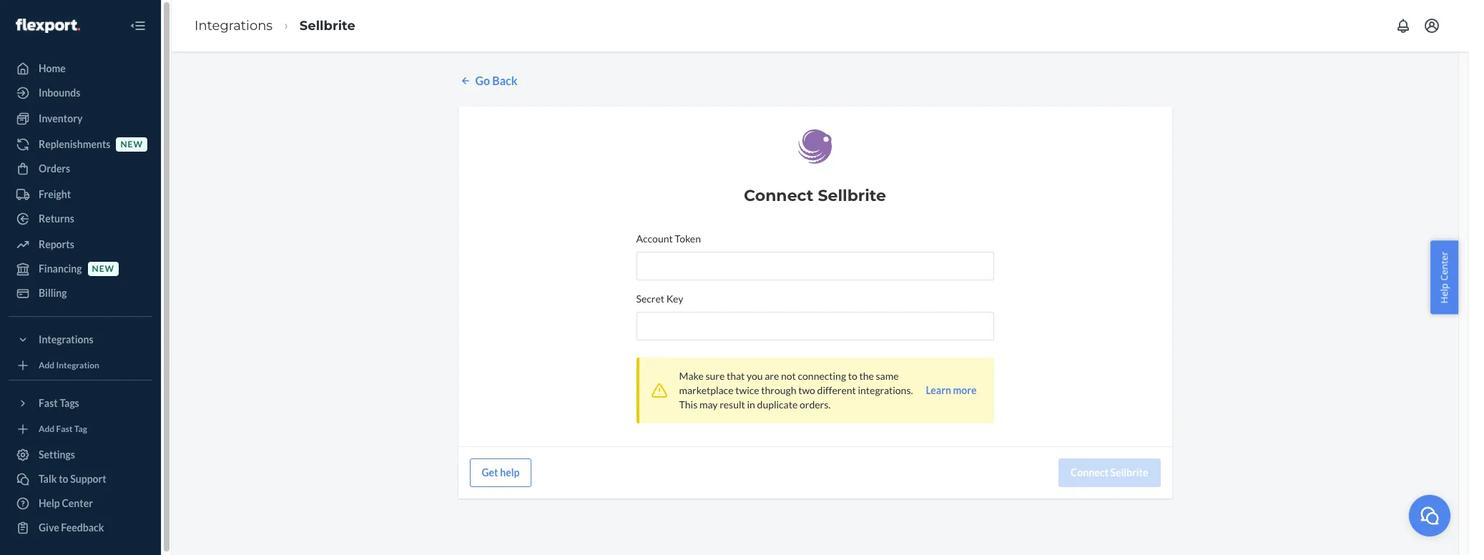 Task type: vqa. For each thing, say whether or not it's contained in the screenshot.
2nd available from the bottom of the page
no



Task type: locate. For each thing, give the bounding box(es) containing it.
1 horizontal spatial connect sellbrite
[[1071, 466, 1149, 479]]

connect sellbrite
[[744, 186, 887, 205], [1071, 466, 1149, 479]]

0 vertical spatial integrations
[[195, 18, 273, 33]]

0 vertical spatial help
[[1439, 283, 1452, 304]]

go back button
[[458, 73, 518, 89]]

to right 'talk'
[[59, 473, 68, 485]]

0 vertical spatial connect
[[744, 186, 814, 205]]

are
[[765, 370, 780, 382]]

2 vertical spatial sellbrite
[[1111, 466, 1149, 479]]

get help button
[[470, 459, 532, 487]]

go
[[476, 74, 490, 87]]

1 horizontal spatial center
[[1439, 252, 1452, 281]]

learn more button
[[926, 383, 977, 398]]

tags
[[60, 397, 79, 409]]

add left integration
[[39, 360, 55, 371]]

sure
[[706, 370, 725, 382]]

flexport logo image
[[16, 18, 80, 33]]

0 horizontal spatial new
[[92, 264, 115, 274]]

to inside talk to support link
[[59, 473, 68, 485]]

freight link
[[9, 183, 152, 206]]

fast left tags
[[39, 397, 58, 409]]

1 add from the top
[[39, 360, 55, 371]]

get
[[482, 466, 498, 479]]

1 horizontal spatial new
[[121, 139, 143, 150]]

to left the
[[849, 370, 858, 382]]

1 horizontal spatial integrations
[[195, 18, 273, 33]]

2 horizontal spatial sellbrite
[[1111, 466, 1149, 479]]

result
[[720, 398, 746, 411]]

secret
[[637, 293, 665, 305]]

1 horizontal spatial help center
[[1439, 252, 1452, 304]]

1 vertical spatial center
[[62, 497, 93, 510]]

0 vertical spatial fast
[[39, 397, 58, 409]]

1 vertical spatial new
[[92, 264, 115, 274]]

feedback
[[61, 522, 104, 534]]

sellbrite
[[300, 18, 356, 33], [818, 186, 887, 205], [1111, 466, 1149, 479]]

settings
[[39, 449, 75, 461]]

financing
[[39, 263, 82, 275]]

close navigation image
[[130, 17, 147, 34]]

0 vertical spatial center
[[1439, 252, 1452, 281]]

home
[[39, 62, 66, 74]]

help
[[1439, 283, 1452, 304], [39, 497, 60, 510]]

1 vertical spatial connect sellbrite
[[1071, 466, 1149, 479]]

new for replenishments
[[121, 139, 143, 150]]

1 vertical spatial add
[[39, 424, 55, 435]]

0 vertical spatial to
[[849, 370, 858, 382]]

0 horizontal spatial connect
[[744, 186, 814, 205]]

key
[[667, 293, 684, 305]]

replenishments
[[39, 138, 111, 150]]

to
[[849, 370, 858, 382], [59, 473, 68, 485]]

connect sellbrite inside button
[[1071, 466, 1149, 479]]

1 vertical spatial connect
[[1071, 466, 1109, 479]]

you
[[747, 370, 763, 382]]

get help
[[482, 466, 520, 479]]

1 horizontal spatial sellbrite
[[818, 186, 887, 205]]

1 vertical spatial integrations
[[39, 333, 93, 346]]

go back
[[476, 74, 518, 87]]

1 vertical spatial help
[[39, 497, 60, 510]]

add up settings
[[39, 424, 55, 435]]

0 vertical spatial help center
[[1439, 252, 1452, 304]]

1 horizontal spatial to
[[849, 370, 858, 382]]

may
[[700, 398, 718, 411]]

new
[[121, 139, 143, 150], [92, 264, 115, 274]]

breadcrumbs navigation
[[183, 5, 367, 47]]

0 horizontal spatial to
[[59, 473, 68, 485]]

center inside help center link
[[62, 497, 93, 510]]

add fast tag link
[[9, 421, 152, 438]]

0 horizontal spatial connect sellbrite
[[744, 186, 887, 205]]

integrations.
[[858, 384, 913, 396]]

duplicate
[[758, 398, 798, 411]]

fast
[[39, 397, 58, 409], [56, 424, 73, 435]]

not
[[781, 370, 796, 382]]

connect inside button
[[1071, 466, 1109, 479]]

reports link
[[9, 233, 152, 256]]

to inside "make sure that you are not connecting to the same marketplace twice through two different integrations. this may result in duplicate orders."
[[849, 370, 858, 382]]

0 vertical spatial sellbrite
[[300, 18, 356, 33]]

new down reports link
[[92, 264, 115, 274]]

integrations inside dropdown button
[[39, 333, 93, 346]]

add
[[39, 360, 55, 371], [39, 424, 55, 435]]

reports
[[39, 238, 74, 250]]

0 vertical spatial add
[[39, 360, 55, 371]]

0 horizontal spatial help
[[39, 497, 60, 510]]

help
[[500, 466, 520, 479]]

fast tags button
[[9, 392, 152, 415]]

None text field
[[637, 252, 994, 280]]

more
[[954, 384, 977, 396]]

0 horizontal spatial center
[[62, 497, 93, 510]]

0 horizontal spatial integrations
[[39, 333, 93, 346]]

1 vertical spatial sellbrite
[[818, 186, 887, 205]]

help center link
[[9, 492, 152, 515]]

add for add fast tag
[[39, 424, 55, 435]]

give feedback button
[[9, 517, 152, 540]]

center
[[1439, 252, 1452, 281], [62, 497, 93, 510]]

orders
[[39, 162, 70, 175]]

give feedback
[[39, 522, 104, 534]]

make sure that you are not connecting to the same marketplace twice through two different integrations. this may result in duplicate orders.
[[679, 370, 913, 411]]

inbounds
[[39, 87, 80, 99]]

new for financing
[[92, 264, 115, 274]]

connect
[[744, 186, 814, 205], [1071, 466, 1109, 479]]

2 add from the top
[[39, 424, 55, 435]]

0 horizontal spatial sellbrite
[[300, 18, 356, 33]]

fast left tag at the left
[[56, 424, 73, 435]]

add integration link
[[9, 357, 152, 374]]

1 horizontal spatial help
[[1439, 283, 1452, 304]]

1 vertical spatial help center
[[39, 497, 93, 510]]

same
[[876, 370, 899, 382]]

integrations link
[[195, 18, 273, 33]]

1 vertical spatial to
[[59, 473, 68, 485]]

returns link
[[9, 208, 152, 230]]

1 horizontal spatial connect
[[1071, 466, 1109, 479]]

0 vertical spatial connect sellbrite
[[744, 186, 887, 205]]

talk to support
[[39, 473, 106, 485]]

help center
[[1439, 252, 1452, 304], [39, 497, 93, 510]]

different
[[818, 384, 856, 396]]

add integration
[[39, 360, 99, 371]]

integrations
[[195, 18, 273, 33], [39, 333, 93, 346]]

None text field
[[637, 312, 994, 341]]

support
[[70, 473, 106, 485]]

integration
[[56, 360, 99, 371]]

new up orders link
[[121, 139, 143, 150]]

0 vertical spatial new
[[121, 139, 143, 150]]

account token
[[637, 232, 701, 245]]



Task type: describe. For each thing, give the bounding box(es) containing it.
account
[[637, 232, 673, 245]]

that
[[727, 370, 745, 382]]

open account menu image
[[1424, 17, 1441, 34]]

inventory
[[39, 112, 83, 125]]

billing link
[[9, 282, 152, 305]]

orders.
[[800, 398, 831, 411]]

fast tags
[[39, 397, 79, 409]]

returns
[[39, 213, 74, 225]]

sellbrite inside breadcrumbs navigation
[[300, 18, 356, 33]]

orders link
[[9, 157, 152, 180]]

this
[[679, 398, 698, 411]]

1 vertical spatial fast
[[56, 424, 73, 435]]

learn
[[926, 384, 952, 396]]

add fast tag
[[39, 424, 87, 435]]

tag
[[74, 424, 87, 435]]

freight
[[39, 188, 71, 200]]

back
[[493, 74, 518, 87]]

give
[[39, 522, 59, 534]]

help center inside button
[[1439, 252, 1452, 304]]

through
[[762, 384, 797, 396]]

inbounds link
[[9, 82, 152, 104]]

center inside help center button
[[1439, 252, 1452, 281]]

integrations button
[[9, 328, 152, 351]]

0 horizontal spatial help center
[[39, 497, 93, 510]]

learn more
[[926, 384, 977, 396]]

connecting
[[798, 370, 847, 382]]

add for add integration
[[39, 360, 55, 371]]

twice
[[736, 384, 760, 396]]

in
[[747, 398, 756, 411]]

sellbrite link
[[300, 18, 356, 33]]

integrations inside breadcrumbs navigation
[[195, 18, 273, 33]]

secret key
[[637, 293, 684, 305]]

home link
[[9, 57, 152, 80]]

billing
[[39, 287, 67, 299]]

help center button
[[1432, 241, 1459, 314]]

ojiud image
[[1420, 505, 1441, 526]]

inventory link
[[9, 107, 152, 130]]

settings link
[[9, 444, 152, 467]]

connect sellbrite button
[[1059, 459, 1161, 487]]

talk
[[39, 473, 57, 485]]

talk to support link
[[9, 468, 152, 491]]

make
[[679, 370, 704, 382]]

marketplace
[[679, 384, 734, 396]]

the
[[860, 370, 874, 382]]

fast inside dropdown button
[[39, 397, 58, 409]]

sellbrite inside button
[[1111, 466, 1149, 479]]

help inside button
[[1439, 283, 1452, 304]]

open notifications image
[[1395, 17, 1413, 34]]

two
[[799, 384, 816, 396]]

token
[[675, 232, 701, 245]]



